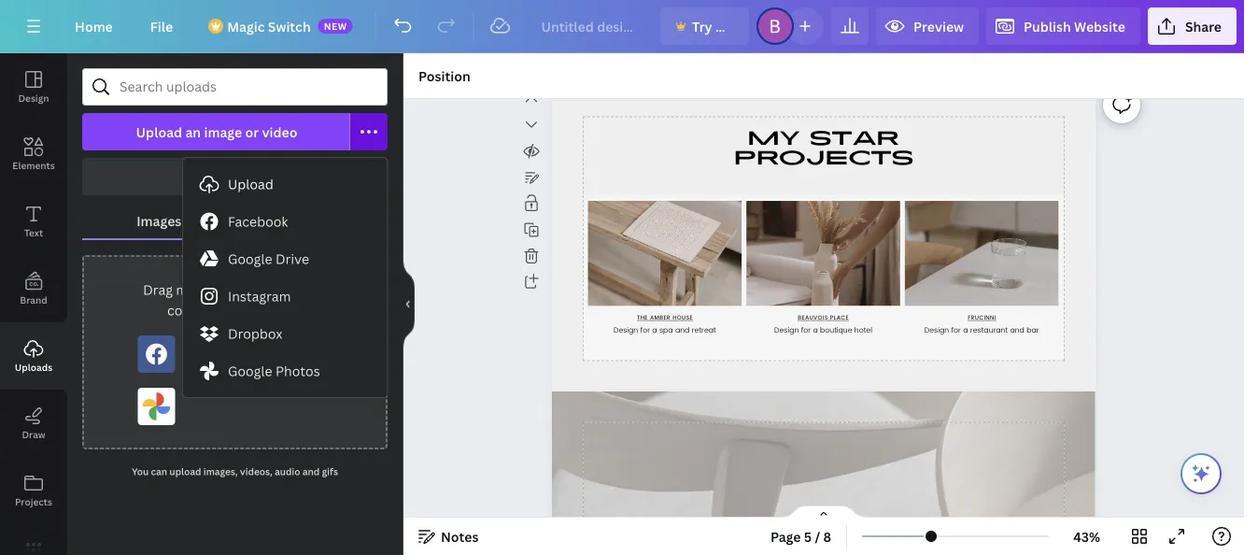 Task type: vqa. For each thing, say whether or not it's contained in the screenshot.
second " from the left
no



Task type: locate. For each thing, give the bounding box(es) containing it.
try
[[693, 17, 713, 35]]

design
[[18, 92, 49, 104], [614, 325, 639, 337], [775, 325, 799, 337], [925, 325, 950, 337]]

magic
[[227, 17, 265, 35]]

0 horizontal spatial upload
[[136, 123, 182, 141]]

Design title text field
[[527, 7, 653, 45]]

a for restaurant
[[964, 325, 969, 337]]

an left image
[[185, 123, 201, 141]]

and left gifs
[[303, 465, 320, 478]]

upload left image
[[136, 123, 182, 141]]

account...
[[241, 301, 303, 319]]

share button
[[1148, 7, 1237, 45]]

design button
[[0, 53, 67, 121]]

a
[[653, 325, 658, 337], [814, 325, 818, 337], [964, 325, 969, 337]]

page 5 / 8
[[771, 528, 832, 545]]

upload for upload an image or video
[[136, 123, 182, 141]]

google drive button
[[183, 240, 388, 278]]

Search uploads search field
[[120, 69, 376, 105]]

try canva pro
[[693, 17, 780, 35]]

upload up account...
[[266, 281, 310, 299]]

2 google from the top
[[228, 362, 272, 380]]

1 horizontal spatial for
[[802, 325, 811, 337]]

and for bar
[[1011, 325, 1025, 337]]

you
[[132, 465, 149, 478]]

0 vertical spatial an
[[185, 123, 201, 141]]

a left spa
[[653, 325, 658, 337]]

and left bar
[[1011, 325, 1025, 337]]

2 horizontal spatial and
[[1011, 325, 1025, 337]]

connect
[[167, 301, 219, 319]]

can
[[151, 465, 167, 478]]

projects button
[[0, 457, 67, 524]]

an
[[185, 123, 201, 141], [222, 301, 238, 319]]

for down 'the'
[[641, 325, 651, 337]]

upload up facebook
[[228, 175, 274, 193]]

house
[[673, 313, 693, 323]]

menu
[[183, 158, 388, 397]]

1 horizontal spatial an
[[222, 301, 238, 319]]

google down dropbox on the bottom left of page
[[228, 362, 272, 380]]

design down 'the'
[[614, 325, 639, 337]]

1 vertical spatial upload
[[170, 465, 201, 478]]

for left restaurant
[[952, 325, 962, 337]]

draw button
[[0, 390, 67, 457]]

show pages image
[[779, 505, 869, 520]]

dropbox button
[[183, 315, 388, 352]]

or left video
[[245, 123, 259, 141]]

text
[[24, 226, 43, 239]]

or inside button
[[245, 123, 259, 141]]

google up to
[[228, 250, 272, 268]]

publish website button
[[987, 7, 1141, 45]]

video
[[262, 123, 298, 141]]

0 horizontal spatial upload
[[170, 465, 201, 478]]

frucinni
[[969, 313, 997, 323]]

and down the house
[[676, 325, 690, 337]]

for
[[641, 325, 651, 337], [802, 325, 811, 337], [952, 325, 962, 337]]

an down here
[[222, 301, 238, 319]]

0 vertical spatial upload
[[266, 281, 310, 299]]

preview button
[[877, 7, 979, 45]]

upload inside menu
[[228, 175, 274, 193]]

boutique
[[821, 325, 853, 337]]

record yourself
[[185, 168, 285, 185]]

1 vertical spatial an
[[222, 301, 238, 319]]

audio
[[275, 465, 300, 478]]

main menu bar
[[0, 0, 1245, 53]]

a down beauvois
[[814, 325, 818, 337]]

0 vertical spatial or
[[245, 123, 259, 141]]

pro
[[758, 17, 780, 35]]

0 vertical spatial upload
[[136, 123, 182, 141]]

2 horizontal spatial for
[[952, 325, 962, 337]]

upload right can
[[170, 465, 201, 478]]

1 a from the left
[[653, 325, 658, 337]]

upload
[[266, 281, 310, 299], [170, 465, 201, 478]]

google drive
[[228, 250, 309, 268]]

and
[[676, 325, 690, 337], [1011, 325, 1025, 337], [303, 465, 320, 478]]

8
[[824, 528, 832, 545]]

2 for from the left
[[802, 325, 811, 337]]

the amber house
[[638, 313, 693, 323]]

text button
[[0, 188, 67, 255]]

or down google drive button
[[313, 281, 327, 299]]

3 a from the left
[[964, 325, 969, 337]]

projects
[[15, 495, 52, 508]]

brand
[[20, 293, 47, 306]]

a down frucinni
[[964, 325, 969, 337]]

3 for from the left
[[952, 325, 962, 337]]

upload
[[136, 123, 182, 141], [228, 175, 274, 193]]

publish website
[[1024, 17, 1126, 35]]

design down beauvois
[[775, 325, 799, 337]]

43% button
[[1057, 521, 1118, 551]]

amber
[[651, 313, 671, 323]]

images
[[137, 212, 182, 229]]

2 a from the left
[[814, 325, 818, 337]]

1 horizontal spatial and
[[676, 325, 690, 337]]

1 vertical spatial or
[[313, 281, 327, 299]]

or inside drag media here to upload or connect an account...
[[313, 281, 327, 299]]

for down beauvois
[[802, 325, 811, 337]]

notes
[[441, 528, 479, 545]]

or
[[245, 123, 259, 141], [313, 281, 327, 299]]

record
[[185, 168, 230, 185]]

0 vertical spatial google
[[228, 250, 272, 268]]

star
[[811, 126, 900, 149]]

1 horizontal spatial upload
[[228, 175, 274, 193]]

0 horizontal spatial an
[[185, 123, 201, 141]]

design inside button
[[18, 92, 49, 104]]

upload for upload
[[228, 175, 274, 193]]

try canva pro button
[[661, 7, 780, 45]]

design up elements button
[[18, 92, 49, 104]]

0 horizontal spatial a
[[653, 325, 658, 337]]

facebook button
[[183, 203, 388, 240]]

1 horizontal spatial or
[[313, 281, 327, 299]]

1 google from the top
[[228, 250, 272, 268]]

google inside google photos button
[[228, 362, 272, 380]]

0 horizontal spatial or
[[245, 123, 259, 141]]

1 for from the left
[[641, 325, 651, 337]]

image
[[204, 123, 242, 141]]

1 vertical spatial google
[[228, 362, 272, 380]]

1 horizontal spatial a
[[814, 325, 818, 337]]

google inside google drive button
[[228, 250, 272, 268]]

preview
[[914, 17, 964, 35]]

brand button
[[0, 255, 67, 322]]

2 horizontal spatial a
[[964, 325, 969, 337]]

record yourself button
[[82, 158, 388, 195]]

uploads
[[15, 361, 52, 373]]

1 horizontal spatial upload
[[266, 281, 310, 299]]

google photos
[[228, 362, 320, 380]]

an inside button
[[185, 123, 201, 141]]

1 vertical spatial upload
[[228, 175, 274, 193]]

google for google drive
[[228, 250, 272, 268]]

0 horizontal spatial for
[[641, 325, 651, 337]]

design for design for a restaurant and bar
[[925, 325, 950, 337]]

google
[[228, 250, 272, 268], [228, 362, 272, 380]]

design left restaurant
[[925, 325, 950, 337]]



Task type: describe. For each thing, give the bounding box(es) containing it.
google for google photos
[[228, 362, 272, 380]]

upload inside drag media here to upload or connect an account...
[[266, 281, 310, 299]]

drag media here to upload or connect an account...
[[143, 281, 327, 319]]

file button
[[135, 7, 188, 45]]

design for design for a spa and retreat
[[614, 325, 639, 337]]

share
[[1186, 17, 1222, 35]]

yourself
[[233, 168, 285, 185]]

43%
[[1074, 528, 1101, 545]]

position
[[419, 67, 471, 85]]

publish
[[1024, 17, 1072, 35]]

design for a restaurant and bar
[[925, 325, 1040, 337]]

my
[[748, 126, 801, 149]]

page
[[771, 528, 801, 545]]

beauvois place
[[799, 313, 850, 323]]

restaurant
[[971, 325, 1008, 337]]

here
[[218, 281, 246, 299]]

for for boutique
[[802, 325, 811, 337]]

0 horizontal spatial and
[[303, 465, 320, 478]]

google photos button
[[183, 352, 388, 390]]

notes button
[[411, 521, 486, 551]]

design for design
[[18, 92, 49, 104]]

position button
[[411, 61, 478, 91]]

instagram
[[228, 287, 291, 305]]

design for design for a boutique hotel
[[775, 325, 799, 337]]

an inside drag media here to upload or connect an account...
[[222, 301, 238, 319]]

menu containing upload
[[183, 158, 388, 397]]

hide image
[[403, 259, 415, 349]]

the
[[638, 313, 649, 323]]

design for a spa and retreat
[[614, 325, 717, 337]]

drive
[[276, 250, 309, 268]]

media
[[176, 281, 215, 299]]

website
[[1075, 17, 1126, 35]]

hotel
[[855, 325, 873, 337]]

drag
[[143, 281, 173, 299]]

upload an image or video
[[136, 123, 298, 141]]

file
[[150, 17, 173, 35]]

photos
[[276, 362, 320, 380]]

for for spa
[[641, 325, 651, 337]]

upload button
[[183, 165, 388, 203]]

for for restaurant
[[952, 325, 962, 337]]

/
[[815, 528, 821, 545]]

a for spa
[[653, 325, 658, 337]]

draw
[[22, 428, 45, 441]]

images button
[[82, 203, 236, 238]]

home
[[75, 17, 113, 35]]

images,
[[204, 465, 238, 478]]

place
[[831, 313, 850, 323]]

magic switch
[[227, 17, 311, 35]]

retreat
[[692, 325, 717, 337]]

my star projects
[[734, 126, 914, 168]]

bar
[[1027, 325, 1040, 337]]

dropbox
[[228, 325, 283, 342]]

side panel tab list
[[0, 53, 67, 555]]

uploads button
[[0, 322, 67, 390]]

new
[[324, 20, 347, 32]]

switch
[[268, 17, 311, 35]]

elements button
[[0, 121, 67, 188]]

videos,
[[240, 465, 273, 478]]

videos button
[[236, 203, 388, 238]]

beauvois
[[799, 313, 829, 323]]

design for a boutique hotel
[[775, 325, 873, 337]]

home link
[[60, 7, 128, 45]]

5
[[804, 528, 812, 545]]

gifs
[[322, 465, 338, 478]]

to
[[250, 281, 263, 299]]

a for boutique
[[814, 325, 818, 337]]

canva assistant image
[[1191, 463, 1213, 485]]

canva
[[716, 17, 755, 35]]

videos
[[290, 212, 333, 229]]

elements
[[12, 159, 55, 171]]

projects
[[734, 145, 914, 168]]

upload an image or video button
[[82, 113, 350, 150]]

page 5 / 8 button
[[763, 521, 839, 551]]

and for retreat
[[676, 325, 690, 337]]



